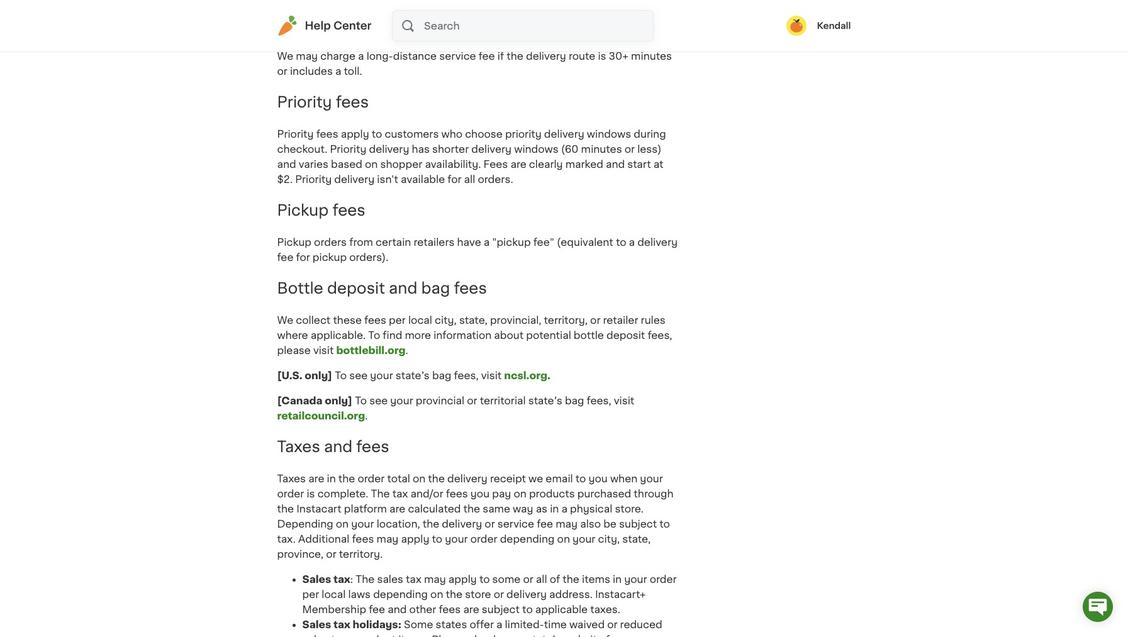 Task type: describe. For each thing, give the bounding box(es) containing it.
holidays:
[[353, 620, 402, 630]]

1 vertical spatial in
[[550, 504, 559, 514]]

email
[[546, 474, 573, 484]]

may inside : the sales tax may apply to some or all of the items in your order per local laws depending on the store or delivery address. instacart+ membership fee and other fees are subject to applicable taxes.
[[424, 575, 446, 585]]

the down "calculated"
[[423, 519, 440, 529]]

only] for [canada
[[325, 396, 353, 406]]

to inside "we collect these fees per local city, state, provincial, territory, or retailer rules where applicable. to find more information about potential bottle deposit fees, please visit"
[[368, 330, 380, 340]]

to inside priority fees apply to customers who choose priority delivery windows during checkout. priority delivery has shorter delivery windows (60 minutes or less) and varies based on shopper availability. fees are clearly marked and start at $2. priority delivery isn't available for all orders.
[[372, 129, 382, 139]]

fees
[[484, 159, 508, 169]]

your inside some states offer a limited-time waived or reduced sales tax on select items. please check your state's website for mor
[[502, 635, 525, 638]]

or inside taxes are in the order total on the delivery receipt we email to you when your order is complete. the tax and/or fees you pay on products purchased through the instacart platform are calculated the same way as in a physical store. depending on your location, the delivery or service fee may also be subject to tax.
[[485, 519, 495, 529]]

city, inside the additional fees may apply to your order depending on your city, state, province, or territory.
[[598, 534, 620, 544]]

long-
[[367, 51, 393, 61]]

bottlebill.org .
[[337, 346, 408, 356]]

retailers
[[414, 237, 455, 247]]

your down platform
[[351, 519, 374, 529]]

taxes and fees
[[277, 440, 390, 454]]

are up instacart
[[309, 474, 324, 484]]

service inside taxes are in the order total on the delivery receipt we email to you when your order is complete. the tax and/or fees you pay on products purchased through the instacart platform are calculated the same way as in a physical store. depending on your location, the delivery or service fee may also be subject to tax.
[[498, 519, 535, 529]]

shopper
[[381, 159, 423, 169]]

visit inside "we collect these fees per local city, state, provincial, territory, or retailer rules where applicable. to find more information about potential bottle deposit fees, please visit"
[[313, 346, 334, 356]]

a inside some states offer a limited-time waived or reduced sales tax on select items. please check your state's website for mor
[[497, 620, 503, 630]]

fees up total
[[357, 440, 390, 454]]

service inside we may charge a long-distance service fee if the delivery route is 30+ minutes or includes a toll.
[[440, 51, 476, 61]]

instacart+
[[595, 590, 646, 600]]

bottle deposit and bag fees
[[277, 281, 487, 296]]

complete.
[[318, 489, 369, 499]]

the left same
[[464, 504, 480, 514]]

also
[[581, 519, 601, 529]]

0 horizontal spatial deposit
[[327, 281, 385, 296]]

clearly
[[529, 159, 563, 169]]

or inside we may charge a long-distance service fee if the delivery route is 30+ minutes or includes a toll.
[[277, 66, 288, 76]]

help
[[305, 21, 331, 31]]

we collect these fees per local city, state, provincial, territory, or retailer rules where applicable. to find more information about potential bottle deposit fees, please visit
[[277, 315, 673, 356]]

priority up based at top left
[[330, 144, 367, 154]]

may inside we may charge a long-distance service fee if the delivery route is 30+ minutes or includes a toll.
[[296, 51, 318, 61]]

the up depending
[[277, 504, 294, 514]]

and down certain
[[389, 281, 418, 296]]

the up "address."
[[563, 575, 580, 585]]

ncsl.org.
[[504, 371, 551, 381]]

includes
[[290, 66, 333, 76]]

user avatar image
[[787, 16, 807, 36]]

priority down varies
[[295, 175, 332, 185]]

province,
[[277, 549, 324, 559]]

to up limited-
[[523, 605, 533, 615]]

priority up checkout.
[[277, 129, 314, 139]]

on up and/or
[[413, 474, 426, 484]]

other
[[409, 605, 436, 615]]

:
[[351, 575, 353, 585]]

orders.
[[478, 175, 513, 185]]

more
[[405, 330, 431, 340]]

order up instacart
[[277, 489, 304, 499]]

on inside the additional fees may apply to your order depending on your city, state, province, or territory.
[[557, 534, 570, 544]]

bottle
[[277, 281, 324, 296]]

0 vertical spatial in
[[327, 474, 336, 484]]

your up 'through'
[[640, 474, 663, 484]]

checkout.
[[277, 144, 328, 154]]

additional fees may apply to your order depending on your city, state, province, or territory.
[[277, 534, 651, 559]]

sales inside some states offer a limited-time waived or reduced sales tax on select items. please check your state's website for mor
[[302, 635, 329, 638]]

tax inside some states offer a limited-time waived or reduced sales tax on select items. please check your state's website for mor
[[331, 635, 347, 638]]

minutes inside we may charge a long-distance service fee if the delivery route is 30+ minutes or includes a toll.
[[631, 51, 672, 61]]

apply inside : the sales tax may apply to some or all of the items in your order per local laws depending on the store or delivery address. instacart+ membership fee and other fees are subject to applicable taxes.
[[449, 575, 477, 585]]

all inside priority fees apply to customers who choose priority delivery windows during checkout. priority delivery has shorter delivery windows (60 minutes or less) and varies based on shopper availability. fees are clearly marked and start at $2. priority delivery isn't available for all orders.
[[464, 175, 476, 185]]

during
[[634, 129, 666, 139]]

be
[[604, 519, 617, 529]]

your inside [canada only] to see your provincial or territorial state's bag fees, visit retailcouncil.org .
[[391, 396, 413, 406]]

store.
[[615, 504, 644, 514]]

for inside pickup orders from certain retailers have a "pickup fee" (equivalent to a delivery fee for pickup orders).
[[296, 252, 310, 263]]

to inside the additional fees may apply to your order depending on your city, state, province, or territory.
[[432, 534, 443, 544]]

website
[[564, 635, 604, 638]]

order inside : the sales tax may apply to some or all of the items in your order per local laws depending on the store or delivery address. instacart+ membership fee and other fees are subject to applicable taxes.
[[650, 575, 677, 585]]

please
[[432, 635, 466, 638]]

we
[[529, 474, 543, 484]]

a up toll.
[[358, 51, 364, 61]]

taxes are in the order total on the delivery receipt we email to you when your order is complete. the tax and/or fees you pay on products purchased through the instacart platform are calculated the same way as in a physical store. depending on your location, the delivery or service fee may also be subject to tax.
[[277, 474, 674, 544]]

if
[[498, 51, 504, 61]]

to inside pickup orders from certain retailers have a "pickup fee" (equivalent to a delivery fee for pickup orders).
[[616, 237, 627, 247]]

collect
[[296, 315, 331, 325]]

. inside [canada only] to see your provincial or territorial state's bag fees, visit retailcouncil.org .
[[365, 411, 368, 421]]

depending inside : the sales tax may apply to some or all of the items in your order per local laws depending on the store or delivery address. instacart+ membership fee and other fees are subject to applicable taxes.
[[373, 590, 428, 600]]

may inside the additional fees may apply to your order depending on your city, state, province, or territory.
[[377, 534, 399, 544]]

platform
[[344, 504, 387, 514]]

0 vertical spatial .
[[406, 346, 408, 356]]

kendall link
[[787, 16, 851, 36]]

: the sales tax may apply to some or all of the items in your order per local laws depending on the store or delivery address. instacart+ membership fee and other fees are subject to applicable taxes.
[[302, 575, 677, 615]]

territory.
[[339, 549, 383, 559]]

order left total
[[358, 474, 385, 484]]

fee"
[[534, 237, 555, 247]]

taxes for taxes and fees
[[277, 440, 320, 454]]

retailer
[[603, 315, 639, 325]]

products
[[529, 489, 575, 499]]

calculated
[[408, 504, 461, 514]]

or right some
[[523, 575, 534, 585]]

your down 'also'
[[573, 534, 596, 544]]

on inside priority fees apply to customers who choose priority delivery windows during checkout. priority delivery has shorter delivery windows (60 minutes or less) and varies based on shopper availability. fees are clearly marked and start at $2. priority delivery isn't available for all orders.
[[365, 159, 378, 169]]

same
[[483, 504, 511, 514]]

availability.
[[425, 159, 481, 169]]

retailcouncil.org link
[[277, 411, 365, 421]]

depending
[[277, 519, 333, 529]]

some states offer a limited-time waived or reduced sales tax on select items. please check your state's website for mor
[[302, 620, 663, 638]]

through
[[634, 489, 674, 499]]

30+
[[609, 51, 629, 61]]

[canada
[[277, 396, 323, 406]]

to for [canada
[[355, 396, 367, 406]]

per inside : the sales tax may apply to some or all of the items in your order per local laws depending on the store or delivery address. instacart+ membership fee and other fees are subject to applicable taxes.
[[302, 590, 319, 600]]

priority down includes
[[277, 95, 332, 110]]

0 vertical spatial bag
[[421, 281, 450, 296]]

sales tax
[[302, 575, 351, 585]]

some
[[404, 620, 433, 630]]

laws
[[348, 590, 371, 600]]

orders
[[314, 237, 347, 247]]

is inside we may charge a long-distance service fee if the delivery route is 30+ minutes or includes a toll.
[[598, 51, 607, 61]]

or inside "we collect these fees per local city, state, provincial, territory, or retailer rules where applicable. to find more information about potential bottle deposit fees, please visit"
[[591, 315, 601, 325]]

0 horizontal spatial distance
[[322, 17, 388, 32]]

subject inside : the sales tax may apply to some or all of the items in your order per local laws depending on the store or delivery address. instacart+ membership fee and other fees are subject to applicable taxes.
[[482, 605, 520, 615]]

"pickup
[[492, 237, 531, 247]]

customers
[[385, 129, 439, 139]]

certain
[[376, 237, 411, 247]]

sales inside : the sales tax may apply to some or all of the items in your order per local laws depending on the store or delivery address. instacart+ membership fee and other fees are subject to applicable taxes.
[[377, 575, 404, 585]]

store
[[465, 590, 491, 600]]

available
[[401, 175, 445, 185]]

provincial
[[416, 396, 465, 406]]

your down "calculated"
[[445, 534, 468, 544]]

choose
[[465, 129, 503, 139]]

only] for [u.s.
[[305, 371, 332, 381]]

on up way
[[514, 489, 527, 499]]

1 vertical spatial windows
[[514, 144, 559, 154]]

distance inside we may charge a long-distance service fee if the delivery route is 30+ minutes or includes a toll.
[[393, 51, 437, 61]]

fees up from
[[333, 203, 366, 218]]

ncsl.org. link
[[504, 371, 551, 381]]

check
[[468, 635, 499, 638]]

the up and/or
[[428, 474, 445, 484]]

fee inside taxes are in the order total on the delivery receipt we email to you when your order is complete. the tax and/or fees you pay on products purchased through the instacart platform are calculated the same way as in a physical store. depending on your location, the delivery or service fee may also be subject to tax.
[[537, 519, 553, 529]]

kendall
[[817, 21, 851, 30]]

taxes for taxes are in the order total on the delivery receipt we email to you when your order is complete. the tax and/or fees you pay on products purchased through the instacart platform are calculated the same way as in a physical store. depending on your location, the delivery or service fee may also be subject to tax.
[[277, 474, 306, 484]]

subject inside taxes are in the order total on the delivery receipt we email to you when your order is complete. the tax and/or fees you pay on products purchased through the instacart platform are calculated the same way as in a physical store. depending on your location, the delivery or service fee may also be subject to tax.
[[619, 519, 657, 529]]

may inside taxes are in the order total on the delivery receipt we email to you when your order is complete. the tax and/or fees you pay on products purchased through the instacart platform are calculated the same way as in a physical store. depending on your location, the delivery or service fee may also be subject to tax.
[[556, 519, 578, 529]]

state, inside "we collect these fees per local city, state, provincial, territory, or retailer rules where applicable. to find more information about potential bottle deposit fees, please visit"
[[459, 315, 488, 325]]

all inside : the sales tax may apply to some or all of the items in your order per local laws depending on the store or delivery address. instacart+ membership fee and other fees are subject to applicable taxes.
[[536, 575, 547, 585]]

orders).
[[350, 252, 389, 263]]

tax up laws on the bottom left
[[334, 575, 351, 585]]

a left toll.
[[336, 66, 341, 76]]

for inside some states offer a limited-time waived or reduced sales tax on select items. please check your state's website for mor
[[606, 635, 620, 638]]

pickup fees
[[277, 203, 366, 218]]

a right (equivalent
[[629, 237, 635, 247]]

about
[[494, 330, 524, 340]]

delivery inside we may charge a long-distance service fee if the delivery route is 30+ minutes or includes a toll.
[[526, 51, 566, 61]]

pickup for pickup orders from certain retailers have a "pickup fee" (equivalent to a delivery fee for pickup orders).
[[277, 237, 312, 247]]

toll.
[[344, 66, 362, 76]]

long-
[[277, 17, 322, 32]]

sales for sales tax holidays:
[[302, 620, 331, 630]]

delivery inside : the sales tax may apply to some or all of the items in your order per local laws depending on the store or delivery address. instacart+ membership fee and other fees are subject to applicable taxes.
[[507, 590, 547, 600]]

route
[[569, 51, 596, 61]]

bottlebill.org link
[[337, 346, 406, 356]]

in inside : the sales tax may apply to some or all of the items in your order per local laws depending on the store or delivery address. instacart+ membership fee and other fees are subject to applicable taxes.
[[613, 575, 622, 585]]

potential
[[526, 330, 571, 340]]

and left start
[[606, 159, 625, 169]]

the left store
[[446, 590, 463, 600]]

fees inside priority fees apply to customers who choose priority delivery windows during checkout. priority delivery has shorter delivery windows (60 minutes or less) and varies based on shopper availability. fees are clearly marked and start at $2. priority delivery isn't available for all orders.
[[316, 129, 338, 139]]

tax inside taxes are in the order total on the delivery receipt we email to you when your order is complete. the tax and/or fees you pay on products purchased through the instacart platform are calculated the same way as in a physical store. depending on your location, the delivery or service fee may also be subject to tax.
[[393, 489, 408, 499]]

on inside : the sales tax may apply to some or all of the items in your order per local laws depending on the store or delivery address. instacart+ membership fee and other fees are subject to applicable taxes.
[[431, 590, 443, 600]]

has
[[412, 144, 430, 154]]

isn't
[[377, 175, 398, 185]]

a inside taxes are in the order total on the delivery receipt we email to you when your order is complete. the tax and/or fees you pay on products purchased through the instacart platform are calculated the same way as in a physical store. depending on your location, the delivery or service fee may also be subject to tax.
[[562, 504, 568, 514]]

state's inside some states offer a limited-time waived or reduced sales tax on select items. please check your state's website for mor
[[527, 635, 561, 638]]

tax.
[[277, 534, 296, 544]]

limited-
[[505, 620, 544, 630]]

location,
[[377, 519, 420, 529]]

fee inside pickup orders from certain retailers have a "pickup fee" (equivalent to a delivery fee for pickup orders).
[[277, 252, 294, 263]]

marked
[[566, 159, 604, 169]]

tax down membership
[[334, 620, 351, 630]]

and inside : the sales tax may apply to some or all of the items in your order per local laws depending on the store or delivery address. instacart+ membership fee and other fees are subject to applicable taxes.
[[388, 605, 407, 615]]

items
[[582, 575, 611, 585]]

Search search field
[[423, 11, 653, 41]]

we for we collect these fees per local city, state, provincial, territory, or retailer rules where applicable. to find more information about potential bottle deposit fees, please visit
[[277, 315, 293, 325]]

or down some
[[494, 590, 504, 600]]

per inside "we collect these fees per local city, state, provincial, territory, or retailer rules where applicable. to find more information about potential bottle deposit fees, please visit"
[[389, 315, 406, 325]]

the up "complete."
[[339, 474, 355, 484]]



Task type: vqa. For each thing, say whether or not it's contained in the screenshot.
2nd Lists
no



Task type: locate. For each thing, give the bounding box(es) containing it.
0 horizontal spatial per
[[302, 590, 319, 600]]

we up where
[[277, 315, 293, 325]]

1 sales from the top
[[302, 575, 331, 585]]

total
[[387, 474, 410, 484]]

local up membership
[[322, 590, 346, 600]]

1 horizontal spatial see
[[370, 396, 388, 406]]

0 horizontal spatial see
[[349, 371, 368, 381]]

may up includes
[[296, 51, 318, 61]]

depending up other
[[373, 590, 428, 600]]

0 vertical spatial visit
[[313, 346, 334, 356]]

fees down pickup orders from certain retailers have a "pickup fee" (equivalent to a delivery fee for pickup orders).
[[454, 281, 487, 296]]

0 horizontal spatial minutes
[[581, 144, 622, 154]]

based
[[331, 159, 363, 169]]

pickup inside pickup orders from certain retailers have a "pickup fee" (equivalent to a delivery fee for pickup orders).
[[277, 237, 312, 247]]

taxes inside taxes are in the order total on the delivery receipt we email to you when your order is complete. the tax and/or fees you pay on products purchased through the instacart platform are calculated the same way as in a physical store. depending on your location, the delivery or service fee may also be subject to tax.
[[277, 474, 306, 484]]

all
[[464, 175, 476, 185], [536, 575, 547, 585]]

select
[[365, 635, 396, 638]]

1 vertical spatial you
[[471, 489, 490, 499]]

local up the more
[[409, 315, 432, 325]]

territory,
[[544, 315, 588, 325]]

see for state's
[[349, 371, 368, 381]]

1 horizontal spatial for
[[448, 175, 462, 185]]

1 horizontal spatial local
[[409, 315, 432, 325]]

0 horizontal spatial depending
[[373, 590, 428, 600]]

city, inside "we collect these fees per local city, state, provincial, territory, or retailer rules where applicable. to find more information about potential bottle deposit fees, please visit"
[[435, 315, 457, 325]]

0 horizontal spatial fees,
[[454, 371, 479, 381]]

in right as
[[550, 504, 559, 514]]

pickup down $2.
[[277, 203, 329, 218]]

you
[[589, 474, 608, 484], [471, 489, 490, 499]]

deposit
[[327, 281, 385, 296], [607, 330, 645, 340]]

order inside the additional fees may apply to your order depending on your city, state, province, or territory.
[[471, 534, 498, 544]]

find
[[383, 330, 403, 340]]

the inside : the sales tax may apply to some or all of the items in your order per local laws depending on the store or delivery address. instacart+ membership fee and other fees are subject to applicable taxes.
[[356, 575, 375, 585]]

on
[[365, 159, 378, 169], [413, 474, 426, 484], [514, 489, 527, 499], [336, 519, 349, 529], [557, 534, 570, 544], [431, 590, 443, 600], [349, 635, 362, 638]]

states
[[436, 620, 467, 630]]

0 horizontal spatial local
[[322, 590, 346, 600]]

city, down be in the right bottom of the page
[[598, 534, 620, 544]]

bag inside [canada only] to see your provincial or territorial state's bag fees, visit retailcouncil.org .
[[565, 396, 585, 406]]

see down bottlebill.org link
[[349, 371, 368, 381]]

your inside : the sales tax may apply to some or all of the items in your order per local laws depending on the store or delivery address. instacart+ membership fee and other fees are subject to applicable taxes.
[[625, 575, 647, 585]]

in up instacart+
[[613, 575, 622, 585]]

0 vertical spatial apply
[[341, 129, 369, 139]]

1 vertical spatial .
[[365, 411, 368, 421]]

0 horizontal spatial state,
[[459, 315, 488, 325]]

see down [u.s. only] to see your state's bag fees, visit ncsl.org.
[[370, 396, 388, 406]]

2 pickup from the top
[[277, 237, 312, 247]]

the up platform
[[371, 489, 390, 499]]

city,
[[435, 315, 457, 325], [598, 534, 620, 544]]

or up start
[[625, 144, 635, 154]]

the right :
[[356, 575, 375, 585]]

0 vertical spatial you
[[589, 474, 608, 484]]

1 horizontal spatial distance
[[393, 51, 437, 61]]

0 vertical spatial for
[[448, 175, 462, 185]]

for left pickup at left top
[[296, 252, 310, 263]]

state's
[[396, 371, 430, 381], [529, 396, 563, 406], [527, 635, 561, 638]]

per up find
[[389, 315, 406, 325]]

is left 30+
[[598, 51, 607, 61]]

service up long- on the left of the page
[[391, 17, 447, 32]]

2 horizontal spatial for
[[606, 635, 620, 638]]

windows
[[587, 129, 632, 139], [514, 144, 559, 154]]

1 vertical spatial pickup
[[277, 237, 312, 247]]

to
[[372, 129, 382, 139], [616, 237, 627, 247], [576, 474, 586, 484], [660, 519, 670, 529], [432, 534, 443, 544], [480, 575, 490, 585], [523, 605, 533, 615]]

we up includes
[[277, 51, 293, 61]]

0 vertical spatial pickup
[[277, 203, 329, 218]]

2 vertical spatial in
[[613, 575, 622, 585]]

fees
[[450, 17, 483, 32], [336, 95, 369, 110], [316, 129, 338, 139], [333, 203, 366, 218], [454, 281, 487, 296], [365, 315, 387, 325], [357, 440, 390, 454], [446, 489, 468, 499], [352, 534, 374, 544], [439, 605, 461, 615]]

are inside priority fees apply to customers who choose priority delivery windows during checkout. priority delivery has shorter delivery windows (60 minutes or less) and varies based on shopper availability. fees are clearly marked and start at $2. priority delivery isn't available for all orders.
[[511, 159, 527, 169]]

sales down membership
[[302, 635, 329, 638]]

additional
[[298, 534, 350, 544]]

from
[[349, 237, 373, 247]]

0 horizontal spatial in
[[327, 474, 336, 484]]

retailcouncil.org
[[277, 411, 365, 421]]

way
[[513, 504, 534, 514]]

physical
[[570, 504, 613, 514]]

a right have
[[484, 237, 490, 247]]

when
[[611, 474, 638, 484]]

fees inside the additional fees may apply to your order depending on your city, state, province, or territory.
[[352, 534, 374, 544]]

0 vertical spatial the
[[371, 489, 390, 499]]

1 horizontal spatial in
[[550, 504, 559, 514]]

or inside priority fees apply to customers who choose priority delivery windows during checkout. priority delivery has shorter delivery windows (60 minutes or less) and varies based on shopper availability. fees are clearly marked and start at $2. priority delivery isn't available for all orders.
[[625, 144, 635, 154]]

shorter
[[433, 144, 469, 154]]

0 vertical spatial sales
[[302, 575, 331, 585]]

tax up other
[[406, 575, 422, 585]]

1 horizontal spatial depending
[[500, 534, 555, 544]]

to
[[368, 330, 380, 340], [335, 371, 347, 381], [355, 396, 367, 406]]

fees up checkout.
[[316, 129, 338, 139]]

2 sales from the top
[[302, 620, 331, 630]]

subject
[[619, 519, 657, 529], [482, 605, 520, 615]]

order down same
[[471, 534, 498, 544]]

we inside "we collect these fees per local city, state, provincial, territory, or retailer rules where applicable. to find more information about potential bottle deposit fees, please visit"
[[277, 315, 293, 325]]

local inside : the sales tax may apply to some or all of the items in your order per local laws depending on the store or delivery address. instacart+ membership fee and other fees are subject to applicable taxes.
[[322, 590, 346, 600]]

0 vertical spatial we
[[277, 51, 293, 61]]

fees down toll.
[[336, 95, 369, 110]]

priority fees apply to customers who choose priority delivery windows during checkout. priority delivery has shorter delivery windows (60 minutes or less) and varies based on shopper availability. fees are clearly marked and start at $2. priority delivery isn't available for all orders.
[[277, 129, 666, 185]]

0 vertical spatial subject
[[619, 519, 657, 529]]

state's down the time
[[527, 635, 561, 638]]

1 vertical spatial state's
[[529, 396, 563, 406]]

1 horizontal spatial apply
[[401, 534, 430, 544]]

0 vertical spatial to
[[368, 330, 380, 340]]

where
[[277, 330, 308, 340]]

these
[[333, 315, 362, 325]]

2 we from the top
[[277, 315, 293, 325]]

(60
[[561, 144, 579, 154]]

(equivalent
[[557, 237, 614, 247]]

1 horizontal spatial to
[[355, 396, 367, 406]]

offer
[[470, 620, 494, 630]]

2 vertical spatial for
[[606, 635, 620, 638]]

local inside "we collect these fees per local city, state, provincial, territory, or retailer rules where applicable. to find more information about potential bottle deposit fees, please visit"
[[409, 315, 432, 325]]

1 vertical spatial to
[[335, 371, 347, 381]]

1 vertical spatial taxes
[[277, 474, 306, 484]]

0 vertical spatial minutes
[[631, 51, 672, 61]]

2 horizontal spatial to
[[368, 330, 380, 340]]

on inside some states offer a limited-time waived or reduced sales tax on select items. please check your state's website for mor
[[349, 635, 362, 638]]

fees up territory.
[[352, 534, 374, 544]]

2 vertical spatial fees,
[[587, 396, 612, 406]]

only] inside [canada only] to see your provincial or territorial state's bag fees, visit retailcouncil.org .
[[325, 396, 353, 406]]

or inside [canada only] to see your provincial or territorial state's bag fees, visit retailcouncil.org .
[[467, 396, 478, 406]]

visit inside [canada only] to see your provincial or territorial state's bag fees, visit retailcouncil.org .
[[614, 396, 635, 406]]

sales down province,
[[302, 575, 331, 585]]

pickup left orders
[[277, 237, 312, 247]]

are inside : the sales tax may apply to some or all of the items in your order per local laws depending on the store or delivery address. instacart+ membership fee and other fees are subject to applicable taxes.
[[464, 605, 480, 615]]

minutes inside priority fees apply to customers who choose priority delivery windows during checkout. priority delivery has shorter delivery windows (60 minutes or less) and varies based on shopper availability. fees are clearly marked and start at $2. priority delivery isn't available for all orders.
[[581, 144, 622, 154]]

0 vertical spatial fees,
[[648, 330, 673, 340]]

see inside [canada only] to see your provincial or territorial state's bag fees, visit retailcouncil.org .
[[370, 396, 388, 406]]

and up $2.
[[277, 159, 296, 169]]

you left 'pay'
[[471, 489, 490, 499]]

are
[[511, 159, 527, 169], [309, 474, 324, 484], [390, 504, 406, 514], [464, 605, 480, 615]]

apply inside the additional fees may apply to your order depending on your city, state, province, or territory.
[[401, 534, 430, 544]]

fee up holidays:
[[369, 605, 385, 615]]

or down same
[[485, 519, 495, 529]]

apply down "location," on the left bottom
[[401, 534, 430, 544]]

2 horizontal spatial in
[[613, 575, 622, 585]]

fee inside : the sales tax may apply to some or all of the items in your order per local laws depending on the store or delivery address. instacart+ membership fee and other fees are subject to applicable taxes.
[[369, 605, 385, 615]]

fees up find
[[365, 315, 387, 325]]

fees inside : the sales tax may apply to some or all of the items in your order per local laws depending on the store or delivery address. instacart+ membership fee and other fees are subject to applicable taxes.
[[439, 605, 461, 615]]

you up purchased
[[589, 474, 608, 484]]

minutes right 30+
[[631, 51, 672, 61]]

1 horizontal spatial per
[[389, 315, 406, 325]]

0 vertical spatial state's
[[396, 371, 430, 381]]

as
[[536, 504, 548, 514]]

1 vertical spatial depending
[[373, 590, 428, 600]]

0 vertical spatial windows
[[587, 129, 632, 139]]

depending down way
[[500, 534, 555, 544]]

2 taxes from the top
[[277, 474, 306, 484]]

2 horizontal spatial visit
[[614, 396, 635, 406]]

time
[[544, 620, 567, 630]]

tax down total
[[393, 489, 408, 499]]

per down sales tax
[[302, 590, 319, 600]]

0 vertical spatial sales
[[377, 575, 404, 585]]

pickup
[[277, 203, 329, 218], [277, 237, 312, 247]]

windows up clearly
[[514, 144, 559, 154]]

1 vertical spatial for
[[296, 252, 310, 263]]

state's inside [canada only] to see your provincial or territorial state's bag fees, visit retailcouncil.org .
[[529, 396, 563, 406]]

delivery inside pickup orders from certain retailers have a "pickup fee" (equivalent to a delivery fee for pickup orders).
[[638, 237, 678, 247]]

per
[[389, 315, 406, 325], [302, 590, 319, 600]]

2 vertical spatial to
[[355, 396, 367, 406]]

0 vertical spatial deposit
[[327, 281, 385, 296]]

0 vertical spatial taxes
[[277, 440, 320, 454]]

1 vertical spatial service
[[440, 51, 476, 61]]

1 horizontal spatial minutes
[[631, 51, 672, 61]]

or left includes
[[277, 66, 288, 76]]

a right offer
[[497, 620, 503, 630]]

1 vertical spatial only]
[[325, 396, 353, 406]]

priority
[[505, 129, 542, 139]]

.
[[406, 346, 408, 356], [365, 411, 368, 421]]

sales for sales tax
[[302, 575, 331, 585]]

pay
[[492, 489, 511, 499]]

1 we from the top
[[277, 51, 293, 61]]

state, inside the additional fees may apply to your order depending on your city, state, province, or territory.
[[623, 534, 651, 544]]

or
[[277, 66, 288, 76], [625, 144, 635, 154], [591, 315, 601, 325], [467, 396, 478, 406], [485, 519, 495, 529], [326, 549, 337, 559], [523, 575, 534, 585], [494, 590, 504, 600], [608, 620, 618, 630]]

fee left if
[[479, 51, 495, 61]]

0 vertical spatial city,
[[435, 315, 457, 325]]

[u.s. only] to see your state's bag fees, visit ncsl.org.
[[277, 371, 551, 381]]

fees inside "we collect these fees per local city, state, provincial, territory, or retailer rules where applicable. to find more information about potential bottle deposit fees, please visit"
[[365, 315, 387, 325]]

1 vertical spatial we
[[277, 315, 293, 325]]

1 horizontal spatial .
[[406, 346, 408, 356]]

service down way
[[498, 519, 535, 529]]

1 horizontal spatial fees,
[[587, 396, 612, 406]]

2 vertical spatial state's
[[527, 635, 561, 638]]

to inside [canada only] to see your provincial or territorial state's bag fees, visit retailcouncil.org .
[[355, 396, 367, 406]]

only] right [u.s.
[[305, 371, 332, 381]]

0 vertical spatial all
[[464, 175, 476, 185]]

charge
[[321, 51, 356, 61]]

1 taxes from the top
[[277, 440, 320, 454]]

minutes
[[631, 51, 672, 61], [581, 144, 622, 154]]

instacart
[[297, 504, 342, 514]]

on up isn't
[[365, 159, 378, 169]]

1 horizontal spatial deposit
[[607, 330, 645, 340]]

2 vertical spatial service
[[498, 519, 535, 529]]

1 vertical spatial subject
[[482, 605, 520, 615]]

taxes up instacart
[[277, 474, 306, 484]]

deposit inside "we collect these fees per local city, state, provincial, territory, or retailer rules where applicable. to find more information about potential bottle deposit fees, please visit"
[[607, 330, 645, 340]]

city, up information
[[435, 315, 457, 325]]

0 horizontal spatial all
[[464, 175, 476, 185]]

subject up offer
[[482, 605, 520, 615]]

0 vertical spatial distance
[[322, 17, 388, 32]]

1 vertical spatial all
[[536, 575, 547, 585]]

0 horizontal spatial visit
[[313, 346, 334, 356]]

to left customers
[[372, 129, 382, 139]]

items.
[[399, 635, 429, 638]]

fees up states
[[439, 605, 461, 615]]

1 horizontal spatial you
[[589, 474, 608, 484]]

may up other
[[424, 575, 446, 585]]

on up the additional
[[336, 519, 349, 529]]

. up taxes and fees
[[365, 411, 368, 421]]

taxes down the retailcouncil.org
[[277, 440, 320, 454]]

1 vertical spatial deposit
[[607, 330, 645, 340]]

is
[[598, 51, 607, 61], [307, 489, 315, 499]]

sales
[[377, 575, 404, 585], [302, 635, 329, 638]]

the inside we may charge a long-distance service fee if the delivery route is 30+ minutes or includes a toll.
[[507, 51, 524, 61]]

waived
[[570, 620, 605, 630]]

or down taxes.
[[608, 620, 618, 630]]

state, up information
[[459, 315, 488, 325]]

taxes.
[[591, 605, 621, 615]]

1 vertical spatial sales
[[302, 620, 331, 630]]

your down limited-
[[502, 635, 525, 638]]

your down 'bottlebill.org .'
[[370, 371, 393, 381]]

fee inside we may charge a long-distance service fee if the delivery route is 30+ minutes or includes a toll.
[[479, 51, 495, 61]]

2 vertical spatial bag
[[565, 396, 585, 406]]

1 vertical spatial bag
[[432, 371, 452, 381]]

to right email
[[576, 474, 586, 484]]

or inside the additional fees may apply to your order depending on your city, state, province, or territory.
[[326, 549, 337, 559]]

center
[[334, 21, 372, 31]]

reduced
[[620, 620, 663, 630]]

is inside taxes are in the order total on the delivery receipt we email to you when your order is complete. the tax and/or fees you pay on products purchased through the instacart platform are calculated the same way as in a physical store. depending on your location, the delivery or service fee may also be subject to tax.
[[307, 489, 315, 499]]

to down 'through'
[[660, 519, 670, 529]]

1 horizontal spatial is
[[598, 51, 607, 61]]

address.
[[550, 590, 593, 600]]

we inside we may charge a long-distance service fee if the delivery route is 30+ minutes or includes a toll.
[[277, 51, 293, 61]]

1 vertical spatial is
[[307, 489, 315, 499]]

your
[[370, 371, 393, 381], [391, 396, 413, 406], [640, 474, 663, 484], [351, 519, 374, 529], [445, 534, 468, 544], [573, 534, 596, 544], [625, 575, 647, 585], [502, 635, 525, 638]]

state's up provincial
[[396, 371, 430, 381]]

0 horizontal spatial you
[[471, 489, 490, 499]]

apply inside priority fees apply to customers who choose priority delivery windows during checkout. priority delivery has shorter delivery windows (60 minutes or less) and varies based on shopper availability. fees are clearly marked and start at $2. priority delivery isn't available for all orders.
[[341, 129, 369, 139]]

only] up retailcouncil.org link
[[325, 396, 353, 406]]

state,
[[459, 315, 488, 325], [623, 534, 651, 544]]

help center
[[305, 21, 372, 31]]

are up "location," on the left bottom
[[390, 504, 406, 514]]

1 pickup from the top
[[277, 203, 329, 218]]

pickup for pickup fees
[[277, 203, 329, 218]]

receipt
[[490, 474, 526, 484]]

tax inside : the sales tax may apply to some or all of the items in your order per local laws depending on the store or delivery address. instacart+ membership fee and other fees are subject to applicable taxes.
[[406, 575, 422, 585]]

and down the retailcouncil.org
[[324, 440, 353, 454]]

1 vertical spatial local
[[322, 590, 346, 600]]

applicable
[[536, 605, 588, 615]]

we for we may charge a long-distance service fee if the delivery route is 30+ minutes or includes a toll.
[[277, 51, 293, 61]]

of
[[550, 575, 560, 585]]

2 horizontal spatial apply
[[449, 575, 477, 585]]

and/or
[[411, 489, 444, 499]]

1 vertical spatial minutes
[[581, 144, 622, 154]]

1 vertical spatial state,
[[623, 534, 651, 544]]

windows up marked
[[587, 129, 632, 139]]

1 vertical spatial apply
[[401, 534, 430, 544]]

0 horizontal spatial for
[[296, 252, 310, 263]]

fees, inside "we collect these fees per local city, state, provincial, territory, or retailer rules where applicable. to find more information about potential bottle deposit fees, please visit"
[[648, 330, 673, 340]]

the inside taxes are in the order total on the delivery receipt we email to you when your order is complete. the tax and/or fees you pay on products purchased through the instacart platform are calculated the same way as in a physical store. depending on your location, the delivery or service fee may also be subject to tax.
[[371, 489, 390, 499]]

tax
[[393, 489, 408, 499], [334, 575, 351, 585], [406, 575, 422, 585], [334, 620, 351, 630], [331, 635, 347, 638]]

local
[[409, 315, 432, 325], [322, 590, 346, 600]]

order
[[358, 474, 385, 484], [277, 489, 304, 499], [471, 534, 498, 544], [650, 575, 677, 585]]

fees, inside [canada only] to see your provincial or territorial state's bag fees, visit retailcouncil.org .
[[587, 396, 612, 406]]

see for provincial
[[370, 396, 388, 406]]

may down "location," on the left bottom
[[377, 534, 399, 544]]

we may charge a long-distance service fee if the delivery route is 30+ minutes or includes a toll.
[[277, 51, 672, 76]]

1 horizontal spatial windows
[[587, 129, 632, 139]]

the right if
[[507, 51, 524, 61]]

0 vertical spatial per
[[389, 315, 406, 325]]

1 vertical spatial visit
[[481, 371, 502, 381]]

fees inside taxes are in the order total on the delivery receipt we email to you when your order is complete. the tax and/or fees you pay on products purchased through the instacart platform are calculated the same way as in a physical store. depending on your location, the delivery or service fee may also be subject to tax.
[[446, 489, 468, 499]]

or down the additional
[[326, 549, 337, 559]]

0 horizontal spatial windows
[[514, 144, 559, 154]]

at
[[654, 159, 664, 169]]

for inside priority fees apply to customers who choose priority delivery windows during checkout. priority delivery has shorter delivery windows (60 minutes or less) and varies based on shopper availability. fees are clearly marked and start at $2. priority delivery isn't available for all orders.
[[448, 175, 462, 185]]

fees up "calculated"
[[446, 489, 468, 499]]

see
[[349, 371, 368, 381], [370, 396, 388, 406]]

1 vertical spatial sales
[[302, 635, 329, 638]]

in up "complete."
[[327, 474, 336, 484]]

0 horizontal spatial subject
[[482, 605, 520, 615]]

distance
[[322, 17, 388, 32], [393, 51, 437, 61]]

1 vertical spatial fees,
[[454, 371, 479, 381]]

to up store
[[480, 575, 490, 585]]

order up 'reduced'
[[650, 575, 677, 585]]

0 vertical spatial only]
[[305, 371, 332, 381]]

are down store
[[464, 605, 480, 615]]

instacart image
[[277, 16, 297, 36]]

sales down membership
[[302, 620, 331, 630]]

delivery
[[526, 51, 566, 61], [544, 129, 585, 139], [369, 144, 409, 154], [472, 144, 512, 154], [334, 175, 375, 185], [638, 237, 678, 247], [448, 474, 488, 484], [442, 519, 482, 529], [507, 590, 547, 600]]

depending inside the additional fees may apply to your order depending on your city, state, province, or territory.
[[500, 534, 555, 544]]

sales right :
[[377, 575, 404, 585]]

varies
[[299, 159, 329, 169]]

1 horizontal spatial state,
[[623, 534, 651, 544]]

apply
[[341, 129, 369, 139], [401, 534, 430, 544], [449, 575, 477, 585]]

or inside some states offer a limited-time waived or reduced sales tax on select items. please check your state's website for mor
[[608, 620, 618, 630]]

pickup
[[313, 252, 347, 263]]

to for [u.s.
[[335, 371, 347, 381]]

0 vertical spatial state,
[[459, 315, 488, 325]]

0 vertical spatial service
[[391, 17, 447, 32]]

sales tax holidays:
[[302, 620, 402, 630]]

1 horizontal spatial visit
[[481, 371, 502, 381]]

apply up based at top left
[[341, 129, 369, 139]]

bottlebill.org
[[337, 346, 406, 356]]

visit
[[313, 346, 334, 356], [481, 371, 502, 381], [614, 396, 635, 406]]

fees up we may charge a long-distance service fee if the delivery route is 30+ minutes or includes a toll. at the top
[[450, 17, 483, 32]]

0 horizontal spatial city,
[[435, 315, 457, 325]]

start
[[628, 159, 651, 169]]

1 vertical spatial per
[[302, 590, 319, 600]]

bag
[[421, 281, 450, 296], [432, 371, 452, 381], [565, 396, 585, 406]]

2 vertical spatial visit
[[614, 396, 635, 406]]

is up instacart
[[307, 489, 315, 499]]



